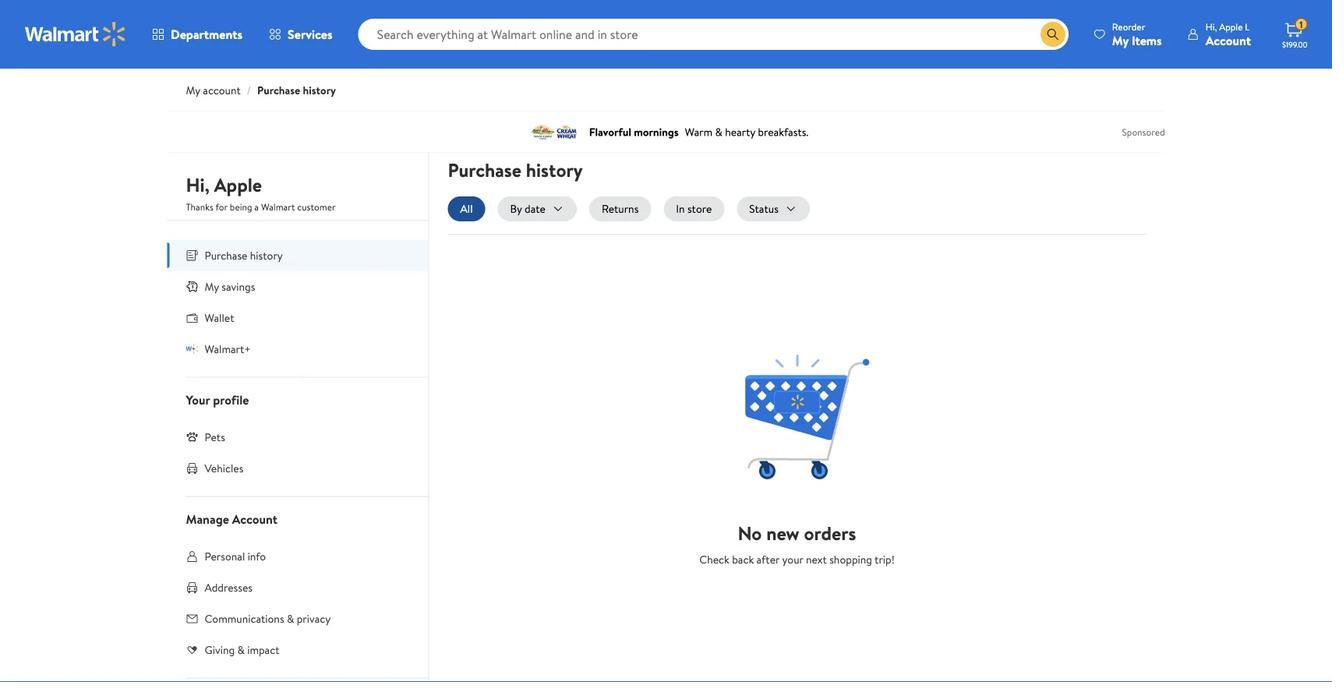 Task type: locate. For each thing, give the bounding box(es) containing it.
account left $199.00
[[1206, 32, 1251, 49]]

icon image left my savings
[[186, 280, 198, 293]]

savings
[[222, 279, 255, 294]]

store
[[688, 201, 712, 216]]

0 horizontal spatial account
[[232, 510, 278, 527]]

0 vertical spatial my
[[1112, 32, 1129, 49]]

info
[[248, 548, 266, 564]]

purchase history link
[[257, 83, 336, 98], [167, 240, 428, 271]]

wallet link
[[167, 302, 428, 333]]

2 horizontal spatial my
[[1112, 32, 1129, 49]]

hi, for account
[[1206, 20, 1217, 33]]

history
[[303, 83, 336, 98], [526, 157, 583, 183], [250, 248, 283, 263]]

hi,
[[1206, 20, 1217, 33], [186, 172, 210, 198]]

hi, inside hi, apple thanks for being a walmart customer
[[186, 172, 210, 198]]

2 horizontal spatial purchase
[[448, 157, 522, 183]]

purchase
[[257, 83, 300, 98], [448, 157, 522, 183], [205, 248, 247, 263]]

reorder my items
[[1112, 20, 1162, 49]]

history up savings
[[250, 248, 283, 263]]

personal
[[205, 548, 245, 564]]

returns
[[602, 201, 639, 216]]

icon image for walmart+
[[186, 342, 198, 355]]

1 vertical spatial hi,
[[186, 172, 210, 198]]

apple left l
[[1220, 20, 1243, 33]]

apple inside hi, apple thanks for being a walmart customer
[[214, 172, 262, 198]]

0 vertical spatial &
[[287, 611, 294, 626]]

0 vertical spatial apple
[[1220, 20, 1243, 33]]

a
[[254, 200, 259, 214]]

icon image left pets
[[186, 431, 198, 443]]

walmart+ link
[[167, 333, 428, 364]]

history down services
[[303, 83, 336, 98]]

items
[[1132, 32, 1162, 49]]

check
[[700, 552, 730, 567]]

$199.00
[[1283, 39, 1308, 50]]

icon image inside pets link
[[186, 431, 198, 443]]

1 vertical spatial my
[[186, 83, 200, 98]]

0 vertical spatial account
[[1206, 32, 1251, 49]]

account
[[1206, 32, 1251, 49], [232, 510, 278, 527]]

apple inside hi, apple l account
[[1220, 20, 1243, 33]]

hi, apple l account
[[1206, 20, 1251, 49]]

1 icon image from the top
[[186, 280, 198, 293]]

2 horizontal spatial history
[[526, 157, 583, 183]]

apple
[[1220, 20, 1243, 33], [214, 172, 262, 198]]

icon image
[[186, 280, 198, 293], [186, 342, 198, 355], [186, 431, 198, 443]]

2 vertical spatial purchase
[[205, 248, 247, 263]]

new
[[767, 520, 800, 546]]

no
[[738, 520, 762, 546]]

l
[[1245, 20, 1250, 33]]

2 vertical spatial my
[[205, 279, 219, 294]]

in
[[676, 201, 685, 216]]

purchase right /
[[257, 83, 300, 98]]

2 icon image from the top
[[186, 342, 198, 355]]

1 horizontal spatial apple
[[1220, 20, 1243, 33]]

1 horizontal spatial &
[[287, 611, 294, 626]]

my account link
[[186, 83, 241, 98]]

icon image inside walmart+ link
[[186, 342, 198, 355]]

walmart+
[[205, 341, 251, 356]]

back
[[732, 552, 754, 567]]

0 horizontal spatial apple
[[214, 172, 262, 198]]

icon image for pets
[[186, 431, 198, 443]]

purchase history link down customer in the top of the page
[[167, 240, 428, 271]]

all button
[[448, 196, 485, 221]]

giving & impact
[[205, 642, 280, 657]]

1 vertical spatial &
[[237, 642, 245, 657]]

hi, apple thanks for being a walmart customer
[[186, 172, 336, 214]]

1 horizontal spatial purchase
[[257, 83, 300, 98]]

account up info
[[232, 510, 278, 527]]

purchase up all
[[448, 157, 522, 183]]

1 vertical spatial purchase
[[448, 157, 522, 183]]

my for my savings
[[205, 279, 219, 294]]

purchase history up savings
[[205, 248, 283, 263]]

icon image left "walmart+"
[[186, 342, 198, 355]]

hi, inside hi, apple l account
[[1206, 20, 1217, 33]]

0 vertical spatial icon image
[[186, 280, 198, 293]]

by
[[510, 201, 522, 216]]

3 icon image from the top
[[186, 431, 198, 443]]

customer
[[297, 200, 336, 214]]

1 vertical spatial purchase history link
[[167, 240, 428, 271]]

hi, up thanks
[[186, 172, 210, 198]]

&
[[287, 611, 294, 626], [237, 642, 245, 657]]

purchase history link right /
[[257, 83, 336, 98]]

purchase up my savings
[[205, 248, 247, 263]]

0 vertical spatial hi,
[[1206, 20, 1217, 33]]

0 horizontal spatial history
[[250, 248, 283, 263]]

1 vertical spatial history
[[526, 157, 583, 183]]

departments
[[171, 26, 243, 43]]

apple up being
[[214, 172, 262, 198]]

my
[[1112, 32, 1129, 49], [186, 83, 200, 98], [205, 279, 219, 294]]

my left savings
[[205, 279, 219, 294]]

next
[[806, 552, 827, 567]]

services button
[[256, 16, 346, 53]]

1 horizontal spatial history
[[303, 83, 336, 98]]

1 vertical spatial apple
[[214, 172, 262, 198]]

2 vertical spatial history
[[250, 248, 283, 263]]

icon image inside my savings link
[[186, 280, 198, 293]]

my left account
[[186, 83, 200, 98]]

& right giving
[[237, 642, 245, 657]]

0 horizontal spatial my
[[186, 83, 200, 98]]

services
[[288, 26, 333, 43]]

hi, left l
[[1206, 20, 1217, 33]]

0 vertical spatial purchase history
[[448, 157, 583, 183]]

0 horizontal spatial hi,
[[186, 172, 210, 198]]

reorder
[[1112, 20, 1146, 33]]

1 vertical spatial icon image
[[186, 342, 198, 355]]

addresses link
[[167, 572, 428, 603]]

hi, apple link
[[186, 172, 262, 204]]

list
[[448, 196, 1146, 221]]

purchase history
[[448, 157, 583, 183], [205, 248, 283, 263]]

1
[[1300, 18, 1303, 31]]

0 horizontal spatial purchase history
[[205, 248, 283, 263]]

1 horizontal spatial purchase history
[[448, 157, 583, 183]]

1 horizontal spatial my
[[205, 279, 219, 294]]

purchase history up by
[[448, 157, 583, 183]]

1 vertical spatial account
[[232, 510, 278, 527]]

giving & impact link
[[167, 634, 428, 665]]

profile
[[213, 391, 249, 408]]

walmart
[[261, 200, 295, 214]]

& left privacy
[[287, 611, 294, 626]]

search icon image
[[1047, 28, 1059, 41]]

my left items at the top
[[1112, 32, 1129, 49]]

2 vertical spatial icon image
[[186, 431, 198, 443]]

your
[[782, 552, 804, 567]]

in store
[[676, 201, 712, 216]]

0 horizontal spatial &
[[237, 642, 245, 657]]

Walmart Site-Wide search field
[[358, 19, 1069, 50]]

history up by date dropdown button
[[526, 157, 583, 183]]

1 horizontal spatial hi,
[[1206, 20, 1217, 33]]

by date button
[[498, 196, 577, 221]]



Task type: describe. For each thing, give the bounding box(es) containing it.
status
[[749, 201, 779, 216]]

1 vertical spatial purchase history
[[205, 248, 283, 263]]

account
[[203, 83, 241, 98]]

icon image for my savings
[[186, 280, 198, 293]]

0 vertical spatial history
[[303, 83, 336, 98]]

vehicles link
[[167, 453, 428, 484]]

pets
[[205, 429, 225, 444]]

after
[[757, 552, 780, 567]]

0 vertical spatial purchase
[[257, 83, 300, 98]]

/
[[247, 83, 251, 98]]

1 horizontal spatial account
[[1206, 32, 1251, 49]]

privacy
[[297, 611, 331, 626]]

manage
[[186, 510, 229, 527]]

my savings
[[205, 279, 255, 294]]

impact
[[247, 642, 280, 657]]

your
[[186, 391, 210, 408]]

thanks
[[186, 200, 214, 214]]

communications & privacy
[[205, 611, 331, 626]]

my savings link
[[167, 271, 428, 302]]

status button
[[737, 196, 810, 221]]

orders
[[804, 520, 856, 546]]

addresses
[[205, 580, 253, 595]]

apple for for
[[214, 172, 262, 198]]

trip!
[[875, 552, 895, 567]]

returns button
[[589, 196, 651, 221]]

sponsored
[[1122, 125, 1165, 138]]

being
[[230, 200, 252, 214]]

& for giving
[[237, 642, 245, 657]]

personal info
[[205, 548, 266, 564]]

personal info link
[[167, 541, 428, 572]]

departments button
[[139, 16, 256, 53]]

for
[[216, 200, 228, 214]]

shopping
[[830, 552, 872, 567]]

communications
[[205, 611, 284, 626]]

pets link
[[167, 421, 428, 453]]

giving
[[205, 642, 235, 657]]

my for my account / purchase history
[[186, 83, 200, 98]]

communications & privacy link
[[167, 603, 428, 634]]

apple for account
[[1220, 20, 1243, 33]]

0 vertical spatial purchase history link
[[257, 83, 336, 98]]

your profile
[[186, 391, 249, 408]]

by date
[[510, 201, 546, 216]]

Search search field
[[358, 19, 1069, 50]]

walmart image
[[25, 22, 126, 47]]

& for communications
[[287, 611, 294, 626]]

my account / purchase history
[[186, 83, 336, 98]]

no new orders check back after your next shopping trip!
[[700, 520, 895, 567]]

all
[[460, 201, 473, 216]]

0 horizontal spatial purchase
[[205, 248, 247, 263]]

wallet
[[205, 310, 234, 325]]

in store button
[[664, 196, 725, 221]]

hi, for thanks for being a walmart customer
[[186, 172, 210, 198]]

date
[[525, 201, 546, 216]]

my inside reorder my items
[[1112, 32, 1129, 49]]

manage account
[[186, 510, 278, 527]]

vehicles
[[205, 460, 244, 476]]

list containing all
[[448, 196, 1146, 221]]



Task type: vqa. For each thing, say whether or not it's contained in the screenshot.
"shopping"
yes



